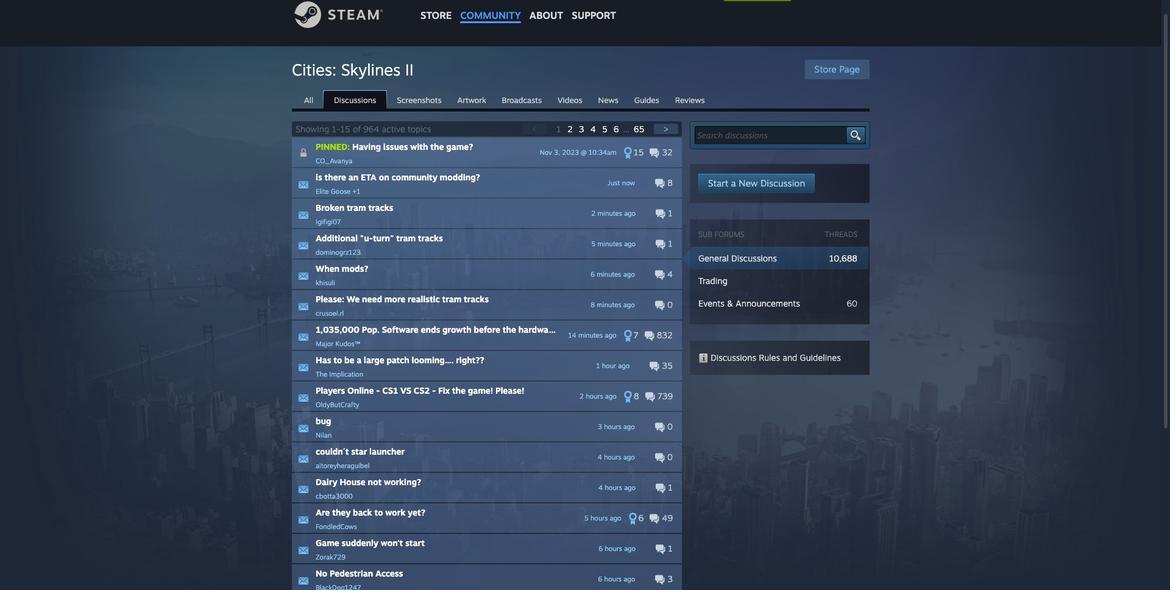Task type: describe. For each thing, give the bounding box(es) containing it.
an
[[349, 172, 359, 182]]

game?
[[447, 141, 474, 152]]

issues
[[383, 141, 408, 152]]

couldn´t star launcher aitoreyheraguibel
[[316, 446, 405, 470]]

< link
[[523, 124, 548, 134]]

ago for broken tram tracks
[[625, 209, 636, 218]]

0 vertical spatial 15
[[340, 124, 351, 134]]

1 left "2" link
[[557, 124, 562, 134]]

showing 1 - 15 of 964 active topics
[[296, 124, 432, 134]]

account menu navigation
[[725, 0, 868, 1]]

on
[[379, 172, 390, 182]]

large
[[364, 355, 385, 365]]

0 for need
[[665, 299, 673, 310]]

please!
[[496, 385, 525, 396]]

> link
[[654, 124, 679, 134]]

access
[[376, 568, 403, 579]]

broken
[[316, 202, 345, 213]]

tram inside additional "u-turn" tram tracks dominogrz123
[[397, 233, 416, 243]]

of
[[353, 124, 361, 134]]

modding?
[[440, 172, 480, 182]]

with
[[411, 141, 428, 152]]

screenshots link
[[391, 91, 448, 108]]

co_avanya
[[316, 157, 353, 165]]

ago for dairy house not working?
[[625, 484, 636, 492]]

no
[[316, 568, 328, 579]]

35
[[660, 360, 673, 371]]

house
[[340, 477, 366, 487]]

showing
[[296, 124, 329, 134]]

8 minutes ago
[[591, 301, 635, 309]]

5 hours ago
[[585, 514, 622, 523]]

vs
[[401, 385, 412, 396]]

reviews
[[676, 95, 705, 105]]

10,688
[[830, 253, 858, 263]]

more
[[385, 294, 406, 304]]

community
[[461, 9, 521, 21]]

1 hour ago
[[597, 362, 630, 370]]

store page link
[[805, 60, 870, 79]]

nov
[[540, 148, 553, 157]]

the inside pinned: having issues with the game? co_avanya
[[431, 141, 444, 152]]

ago for no pedestrian access
[[624, 575, 636, 584]]

2 horizontal spatial 8
[[665, 177, 673, 188]]

&
[[728, 298, 734, 309]]

sub
[[699, 230, 713, 239]]

crusoel.rl
[[316, 309, 344, 318]]

when
[[316, 263, 340, 274]]

fix
[[439, 385, 450, 396]]

hardware.
[[519, 324, 560, 335]]

not
[[368, 477, 382, 487]]

support link
[[568, 0, 621, 24]]

discussion
[[761, 177, 806, 189]]

the
[[316, 370, 328, 379]]

patch
[[387, 355, 410, 365]]

1 up 49 in the right of the page
[[666, 482, 673, 493]]

minutes for when mods?
[[597, 270, 622, 279]]

"u-
[[360, 233, 373, 243]]

artwork
[[458, 95, 486, 105]]

sub forums
[[699, 230, 745, 239]]

6 for 1
[[599, 545, 603, 553]]

- for cs1
[[376, 385, 380, 396]]

ago for bug
[[624, 423, 635, 431]]

6 for 3
[[599, 575, 603, 584]]

4 up 5 hours ago
[[599, 484, 603, 492]]

ago for please: we need more realistic tram tracks
[[624, 301, 635, 309]]

broadcasts
[[502, 95, 542, 105]]

community link
[[456, 0, 526, 27]]

4 down 3 hours ago
[[598, 453, 602, 462]]

to inside are they back to work yet? fondledcows
[[375, 507, 383, 518]]

players
[[316, 385, 345, 396]]

3,
[[555, 148, 560, 157]]

store page
[[815, 63, 860, 75]]

0 for launcher
[[665, 452, 673, 462]]

60
[[847, 298, 858, 309]]

739
[[655, 391, 673, 401]]

a inside has to be a large patch looming.... right?? the implication
[[357, 355, 362, 365]]

discussions link
[[323, 90, 388, 110]]

when mods? khisuli
[[316, 263, 369, 287]]

1 left sub
[[666, 238, 673, 249]]

3 for 3
[[666, 574, 673, 584]]

hours for no pedestrian access
[[605, 575, 622, 584]]

4 hours ago for 1
[[599, 484, 636, 492]]

tracks inside broken tram tracks igifigi07
[[369, 202, 394, 213]]

yet?
[[408, 507, 426, 518]]

minutes for broken tram tracks
[[598, 209, 623, 218]]

ends
[[421, 324, 441, 335]]

community
[[392, 172, 438, 182]]

1 right 2 minutes ago on the top of page
[[666, 208, 673, 218]]

oldybutcrafty
[[316, 401, 360, 409]]

<
[[533, 124, 538, 134]]

1,035,000 pop. software ends growth before the hardware. major kudos™
[[316, 324, 560, 348]]

global menu navigation
[[417, 0, 621, 27]]

2 for 2 minutes ago
[[592, 209, 596, 218]]

- for 15
[[337, 124, 340, 134]]

4 hours ago for 0
[[598, 453, 635, 462]]

1 vertical spatial 15
[[634, 147, 644, 157]]

1,035,000
[[316, 324, 360, 335]]

tram inside please: we need more realistic tram tracks crusoel.rl
[[442, 294, 462, 304]]

cities: skylines ii
[[292, 60, 414, 79]]

active
[[382, 124, 405, 134]]

tram inside broken tram tracks igifigi07
[[347, 202, 366, 213]]

832
[[655, 330, 673, 340]]

start a new discussion
[[709, 177, 806, 189]]

the inside 1,035,000 pop. software ends growth before the hardware. major kudos™
[[503, 324, 517, 335]]

the inside players online - cs1 vs cs2 - fix the game! please! oldybutcrafty
[[452, 385, 466, 396]]

...
[[624, 124, 630, 134]]

broadcasts link
[[496, 91, 548, 108]]

hours for bug
[[604, 423, 622, 431]]

1 horizontal spatial a
[[732, 177, 737, 189]]

online
[[348, 385, 374, 396]]

discussions rules and guidelines
[[709, 352, 841, 363]]

link to the steam homepage image
[[295, 1, 402, 28]]

pinned:
[[316, 141, 350, 152]]

ii
[[405, 60, 414, 79]]

store
[[421, 9, 452, 21]]

couldn´t
[[316, 446, 349, 457]]

ago for additional "u-turn" tram tracks
[[625, 240, 636, 248]]



Task type: vqa. For each thing, say whether or not it's contained in the screenshot.
FOR
no



Task type: locate. For each thing, give the bounding box(es) containing it.
0 horizontal spatial tram
[[347, 202, 366, 213]]

1 horizontal spatial 5
[[592, 240, 596, 248]]

3 for 3 hours ago
[[598, 423, 602, 431]]

discussions down forums
[[732, 253, 778, 263]]

1 horizontal spatial the
[[452, 385, 466, 396]]

to inside has to be a large patch looming.... right?? the implication
[[334, 355, 342, 365]]

1 horizontal spatial to
[[375, 507, 383, 518]]

has
[[316, 355, 331, 365]]

minutes right 14
[[579, 331, 603, 340]]

1 vertical spatial 4 hours ago
[[599, 484, 636, 492]]

4 hours ago up 5 hours ago
[[599, 484, 636, 492]]

tracks right turn"
[[418, 233, 443, 243]]

2 vertical spatial 2
[[580, 392, 584, 401]]

0 vertical spatial a
[[732, 177, 737, 189]]

tracks inside please: we need more realistic tram tracks crusoel.rl
[[464, 294, 489, 304]]

0 horizontal spatial to
[[334, 355, 342, 365]]

ago
[[625, 209, 636, 218], [625, 240, 636, 248], [624, 270, 635, 279], [624, 301, 635, 309], [605, 331, 617, 340], [619, 362, 630, 370], [605, 392, 617, 401], [624, 423, 635, 431], [624, 453, 635, 462], [625, 484, 636, 492], [610, 514, 622, 523], [625, 545, 636, 553], [624, 575, 636, 584]]

1 vertical spatial 3
[[598, 423, 602, 431]]

and
[[783, 352, 798, 363]]

2 0 from the top
[[665, 421, 673, 432]]

looming....
[[412, 355, 454, 365]]

topics
[[408, 124, 432, 134]]

need
[[362, 294, 382, 304]]

they
[[332, 507, 351, 518]]

just now
[[608, 179, 636, 187]]

0 vertical spatial 0
[[665, 299, 673, 310]]

game suddenly won't start zorak729
[[316, 538, 425, 562]]

2 horizontal spatial -
[[432, 385, 436, 396]]

32
[[660, 147, 673, 157]]

dominogrz123
[[316, 248, 361, 257]]

discussions up of
[[334, 95, 377, 105]]

0 horizontal spatial tracks
[[369, 202, 394, 213]]

0 vertical spatial 8
[[665, 177, 673, 188]]

0 vertical spatial the
[[431, 141, 444, 152]]

minutes up 6 minutes ago
[[598, 240, 623, 248]]

6 hours ago for 3
[[599, 575, 636, 584]]

0 horizontal spatial 5
[[585, 514, 589, 523]]

trading link
[[699, 276, 728, 286]]

5 minutes ago
[[592, 240, 636, 248]]

just
[[608, 179, 621, 187]]

4 left trading link
[[665, 269, 673, 279]]

tram right realistic
[[442, 294, 462, 304]]

5 for hours
[[585, 514, 589, 523]]

0 horizontal spatial the
[[431, 141, 444, 152]]

skylines
[[341, 60, 401, 79]]

0 horizontal spatial 3
[[579, 124, 585, 134]]

0 horizontal spatial -
[[337, 124, 340, 134]]

0 vertical spatial to
[[334, 355, 342, 365]]

ago for when mods?
[[624, 270, 635, 279]]

1 horizontal spatial tracks
[[418, 233, 443, 243]]

players online - cs1 vs cs2 - fix the game! please! oldybutcrafty
[[316, 385, 525, 409]]

2 horizontal spatial tram
[[442, 294, 462, 304]]

1 horizontal spatial -
[[376, 385, 380, 396]]

0 horizontal spatial 2
[[568, 124, 573, 134]]

8 up "14 minutes ago"
[[591, 301, 595, 309]]

-
[[337, 124, 340, 134], [376, 385, 380, 396], [432, 385, 436, 396]]

hours for dairy house not working?
[[605, 484, 623, 492]]

the
[[431, 141, 444, 152], [503, 324, 517, 335], [452, 385, 466, 396]]

guides
[[635, 95, 660, 105]]

to left be
[[334, 355, 342, 365]]

1 horizontal spatial 15
[[634, 147, 644, 157]]

15 left of
[[340, 124, 351, 134]]

minutes for additional "u-turn" tram tracks
[[598, 240, 623, 248]]

eta
[[361, 172, 377, 182]]

start
[[709, 177, 729, 189]]

there
[[325, 172, 346, 182]]

1 vertical spatial 8
[[591, 301, 595, 309]]

5 link
[[602, 124, 610, 134]]

2 vertical spatial tram
[[442, 294, 462, 304]]

6 hours ago for 1
[[599, 545, 636, 553]]

15
[[340, 124, 351, 134], [634, 147, 644, 157]]

no pedestrian access
[[316, 568, 403, 579]]

2
[[568, 124, 573, 134], [592, 209, 596, 218], [580, 392, 584, 401]]

start
[[406, 538, 425, 548]]

zorak729
[[316, 553, 346, 562]]

minutes up 5 minutes ago
[[598, 209, 623, 218]]

2 vertical spatial 3
[[666, 574, 673, 584]]

2 vertical spatial tracks
[[464, 294, 489, 304]]

0 vertical spatial tracks
[[369, 202, 394, 213]]

1 up pinned:
[[332, 124, 337, 134]]

6 hours ago
[[599, 545, 636, 553], [599, 575, 636, 584]]

1 vertical spatial 0
[[665, 421, 673, 432]]

1 vertical spatial 5
[[592, 240, 596, 248]]

igifigi07
[[316, 218, 341, 226]]

news link
[[593, 91, 625, 108]]

2 minutes ago
[[592, 209, 636, 218]]

cities:
[[292, 60, 337, 79]]

major
[[316, 340, 334, 348]]

to right back
[[375, 507, 383, 518]]

2023
[[562, 148, 579, 157]]

0 horizontal spatial a
[[357, 355, 362, 365]]

15 down 65
[[634, 147, 644, 157]]

nov 3, 2023 @ 10:34am
[[540, 148, 617, 157]]

1 down 49 in the right of the page
[[666, 543, 673, 554]]

2 horizontal spatial the
[[503, 324, 517, 335]]

pedestrian
[[330, 568, 373, 579]]

- left fix on the left of page
[[432, 385, 436, 396]]

2 link
[[568, 124, 576, 134]]

hour
[[602, 362, 617, 370]]

0 horizontal spatial 15
[[340, 124, 351, 134]]

cs1
[[383, 385, 398, 396]]

4 hours ago down 3 hours ago
[[598, 453, 635, 462]]

0 vertical spatial 4 hours ago
[[598, 453, 635, 462]]

4 right 3 link
[[591, 124, 596, 134]]

events & announcements
[[699, 298, 801, 309]]

growth
[[443, 324, 472, 335]]

general
[[699, 253, 729, 263]]

1 horizontal spatial 2
[[580, 392, 584, 401]]

additional
[[316, 233, 358, 243]]

2 vertical spatial 8
[[634, 391, 639, 401]]

2 horizontal spatial 2
[[592, 209, 596, 218]]

discussions left rules
[[711, 352, 757, 363]]

1 horizontal spatial 8
[[634, 391, 639, 401]]

support
[[572, 9, 617, 21]]

2 vertical spatial 5
[[585, 514, 589, 523]]

2 vertical spatial discussions
[[711, 352, 757, 363]]

dairy house not working? cbotta3000
[[316, 477, 421, 501]]

0
[[665, 299, 673, 310], [665, 421, 673, 432], [665, 452, 673, 462]]

the right the before
[[503, 324, 517, 335]]

hours for couldn´t star launcher
[[604, 453, 622, 462]]

2 for 2 hours ago
[[580, 392, 584, 401]]

fondledcows
[[316, 523, 357, 531]]

a left new
[[732, 177, 737, 189]]

game!
[[468, 385, 494, 396]]

discussions for discussions
[[334, 95, 377, 105]]

8 down 32
[[665, 177, 673, 188]]

1 vertical spatial 2
[[592, 209, 596, 218]]

the right with
[[431, 141, 444, 152]]

additional "u-turn" tram tracks dominogrz123
[[316, 233, 443, 257]]

minutes for please: we need more realistic tram tracks
[[597, 301, 622, 309]]

Search discussions text field
[[698, 129, 846, 141]]

- left of
[[337, 124, 340, 134]]

1 vertical spatial tram
[[397, 233, 416, 243]]

2 horizontal spatial tracks
[[464, 294, 489, 304]]

the right fix on the left of page
[[452, 385, 466, 396]]

has to be a large patch looming.... right?? the implication
[[316, 355, 485, 379]]

6
[[614, 124, 619, 134], [591, 270, 595, 279], [639, 513, 644, 523], [599, 545, 603, 553], [599, 575, 603, 584]]

ago for game suddenly won't start
[[625, 545, 636, 553]]

0 vertical spatial 5
[[602, 124, 608, 134]]

discussions for discussions rules and guidelines
[[711, 352, 757, 363]]

6 for 4
[[591, 270, 595, 279]]

0 horizontal spatial 8
[[591, 301, 595, 309]]

software
[[382, 324, 419, 335]]

tracks inside additional "u-turn" tram tracks dominogrz123
[[418, 233, 443, 243]]

>
[[664, 124, 669, 134]]

1 horizontal spatial tram
[[397, 233, 416, 243]]

forums
[[715, 230, 745, 239]]

0 vertical spatial 6 hours ago
[[599, 545, 636, 553]]

start a new discussion link
[[699, 174, 815, 193]]

launcher
[[370, 446, 405, 457]]

please:
[[316, 294, 345, 304]]

tracks down is there an eta on community modding? elite goose +1
[[369, 202, 394, 213]]

2 vertical spatial the
[[452, 385, 466, 396]]

be
[[345, 355, 355, 365]]

1 vertical spatial tracks
[[418, 233, 443, 243]]

1 vertical spatial discussions
[[732, 253, 778, 263]]

0 vertical spatial discussions
[[334, 95, 377, 105]]

1 horizontal spatial 3
[[598, 423, 602, 431]]

@
[[581, 148, 587, 157]]

are they back to work yet? fondledcows
[[316, 507, 426, 531]]

0 vertical spatial 2
[[568, 124, 573, 134]]

+1
[[353, 187, 361, 196]]

1 left hour
[[597, 362, 600, 370]]

a right be
[[357, 355, 362, 365]]

1 vertical spatial to
[[375, 507, 383, 518]]

2 vertical spatial 0
[[665, 452, 673, 462]]

mods?
[[342, 263, 369, 274]]

3 0 from the top
[[665, 452, 673, 462]]

screenshots
[[397, 95, 442, 105]]

1 vertical spatial 6 hours ago
[[599, 575, 636, 584]]

minutes
[[598, 209, 623, 218], [598, 240, 623, 248], [597, 270, 622, 279], [597, 301, 622, 309], [579, 331, 603, 340]]

1 vertical spatial the
[[503, 324, 517, 335]]

elite
[[316, 187, 329, 196]]

8 left 739
[[634, 391, 639, 401]]

0 vertical spatial tram
[[347, 202, 366, 213]]

1 0 from the top
[[665, 299, 673, 310]]

tracks up the before
[[464, 294, 489, 304]]

guidelines
[[800, 352, 841, 363]]

minutes down 6 minutes ago
[[597, 301, 622, 309]]

tram down +1
[[347, 202, 366, 213]]

0 vertical spatial 3
[[579, 124, 585, 134]]

tram right turn"
[[397, 233, 416, 243]]

nilan
[[316, 431, 332, 440]]

1 vertical spatial a
[[357, 355, 362, 365]]

turn"
[[373, 233, 394, 243]]

hours for game suddenly won't start
[[605, 545, 623, 553]]

2 horizontal spatial 3
[[666, 574, 673, 584]]

ago for couldn´t star launcher
[[624, 453, 635, 462]]

10:34am
[[589, 148, 617, 157]]

5 for minutes
[[592, 240, 596, 248]]

2 horizontal spatial 5
[[602, 124, 608, 134]]

implication
[[330, 370, 364, 379]]

about
[[530, 9, 564, 21]]

49
[[660, 513, 673, 523]]

star
[[351, 446, 367, 457]]

14
[[569, 331, 577, 340]]

ago for has to be a large patch looming.... right??
[[619, 362, 630, 370]]

tram
[[347, 202, 366, 213], [397, 233, 416, 243], [442, 294, 462, 304]]

cbotta3000
[[316, 492, 353, 501]]

- left cs1
[[376, 385, 380, 396]]

65 link
[[634, 124, 647, 134]]

minutes up 8 minutes ago at the bottom right of the page
[[597, 270, 622, 279]]



